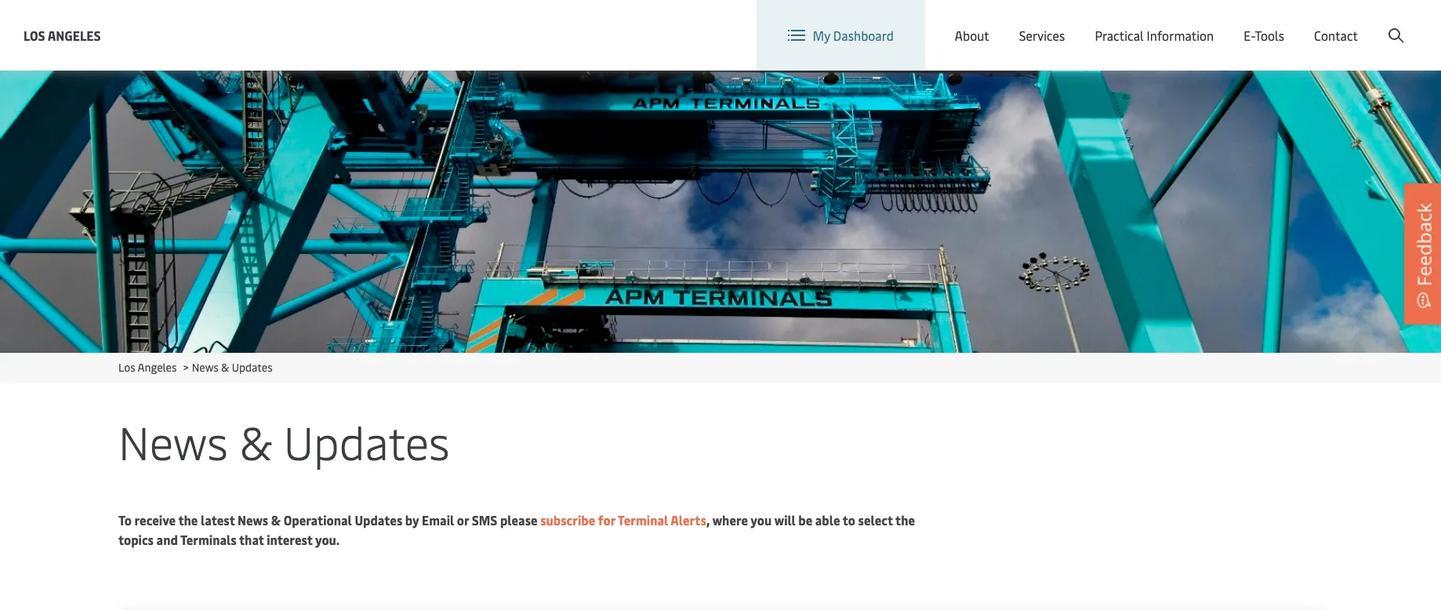 Task type: vqa. For each thing, say whether or not it's contained in the screenshot.
leftmost the
yes



Task type: locate. For each thing, give the bounding box(es) containing it.
article listing 2 image
[[0, 71, 1442, 353]]

contact button
[[1315, 0, 1359, 71]]

los angeles
[[24, 27, 101, 44]]

the up terminals
[[178, 512, 198, 529]]

menu
[[1178, 15, 1211, 32]]

alerts
[[671, 512, 706, 529]]

login
[[1285, 15, 1316, 31]]

interest
[[267, 531, 313, 548]]

0 vertical spatial updates
[[232, 360, 273, 375]]

0 vertical spatial los
[[24, 27, 45, 44]]

able
[[816, 512, 841, 529]]

the inside , where you will be able to select the topics and terminals that interest you.
[[896, 512, 915, 529]]

services
[[1020, 27, 1066, 44]]

0 vertical spatial los angeles link
[[24, 25, 101, 45]]

updates
[[232, 360, 273, 375], [284, 410, 450, 471], [355, 512, 403, 529]]

subscribe
[[541, 512, 596, 529]]

, where you will be able to select the topics and terminals that interest you.
[[118, 512, 915, 548]]

1 vertical spatial angeles
[[138, 360, 177, 375]]

0 vertical spatial news
[[192, 360, 219, 375]]

2 vertical spatial &
[[271, 512, 281, 529]]

switch
[[1000, 15, 1038, 31]]

news up 'that' on the bottom of page
[[238, 512, 268, 529]]

>
[[183, 360, 189, 375]]

los for los angeles
[[24, 27, 45, 44]]

2 the from the left
[[896, 512, 915, 529]]

1 horizontal spatial los angeles link
[[118, 360, 177, 375]]

e-
[[1244, 27, 1255, 44]]

terminals
[[180, 531, 237, 548]]

0 vertical spatial angeles
[[48, 27, 101, 44]]

news
[[192, 360, 219, 375], [118, 410, 228, 471], [238, 512, 268, 529]]

los for los angeles > news & updates
[[118, 360, 135, 375]]

e-tools
[[1244, 27, 1285, 44]]

services button
[[1020, 0, 1066, 71]]

,
[[706, 512, 710, 529]]

1 horizontal spatial angeles
[[138, 360, 177, 375]]

login / create account
[[1285, 15, 1412, 31]]

be
[[799, 512, 813, 529]]

practical
[[1095, 27, 1144, 44]]

e-tools button
[[1244, 0, 1285, 71]]

will
[[775, 512, 796, 529]]

login / create account link
[[1256, 0, 1412, 46]]

account
[[1366, 15, 1412, 31]]

1 vertical spatial los angeles link
[[118, 360, 177, 375]]

the
[[178, 512, 198, 529], [896, 512, 915, 529]]

angeles
[[48, 27, 101, 44], [138, 360, 177, 375]]

by
[[405, 512, 419, 529]]

to receive the latest news & operational updates by email or sms please subscribe for terminal alerts
[[118, 512, 706, 529]]

practical information
[[1095, 27, 1214, 44]]

the right 'select'
[[896, 512, 915, 529]]

0 horizontal spatial los
[[24, 27, 45, 44]]

0 horizontal spatial los angeles link
[[24, 25, 101, 45]]

0 horizontal spatial angeles
[[48, 27, 101, 44]]

sms
[[472, 512, 498, 529]]

1 vertical spatial los
[[118, 360, 135, 375]]

los
[[24, 27, 45, 44], [118, 360, 135, 375]]

information
[[1147, 27, 1214, 44]]

news down >
[[118, 410, 228, 471]]

1 horizontal spatial los
[[118, 360, 135, 375]]

switch location button
[[975, 14, 1089, 32]]

dashboard
[[834, 27, 894, 44]]

los angeles link
[[24, 25, 101, 45], [118, 360, 177, 375]]

feedback
[[1412, 203, 1437, 286]]

0 horizontal spatial the
[[178, 512, 198, 529]]

&
[[221, 360, 229, 375], [240, 410, 272, 471], [271, 512, 281, 529]]

1 horizontal spatial the
[[896, 512, 915, 529]]

news right >
[[192, 360, 219, 375]]



Task type: describe. For each thing, give the bounding box(es) containing it.
tools
[[1255, 27, 1285, 44]]

you.
[[315, 531, 340, 548]]

to
[[843, 512, 856, 529]]

or
[[457, 512, 469, 529]]

angeles for los angeles
[[48, 27, 101, 44]]

1 vertical spatial updates
[[284, 410, 450, 471]]

subscribe for terminal alerts link
[[541, 512, 706, 529]]

switch location
[[1000, 15, 1089, 31]]

topics
[[118, 531, 154, 548]]

my dashboard button
[[788, 0, 894, 71]]

and
[[157, 531, 178, 548]]

/
[[1318, 15, 1324, 31]]

los angeles > news & updates
[[118, 360, 273, 375]]

for
[[598, 512, 616, 529]]

please
[[500, 512, 538, 529]]

global menu button
[[1105, 0, 1226, 47]]

location
[[1041, 15, 1089, 31]]

1 the from the left
[[178, 512, 198, 529]]

contact
[[1315, 27, 1359, 44]]

my dashboard
[[813, 27, 894, 44]]

my
[[813, 27, 831, 44]]

1 vertical spatial news
[[118, 410, 228, 471]]

global menu
[[1139, 15, 1211, 32]]

2 vertical spatial updates
[[355, 512, 403, 529]]

practical information button
[[1095, 0, 1214, 71]]

1 vertical spatial &
[[240, 410, 272, 471]]

create
[[1327, 15, 1363, 31]]

about button
[[955, 0, 990, 71]]

select
[[859, 512, 893, 529]]

global
[[1139, 15, 1175, 32]]

angeles for los angeles > news & updates
[[138, 360, 177, 375]]

about
[[955, 27, 990, 44]]

feedback button
[[1405, 183, 1442, 325]]

email
[[422, 512, 454, 529]]

terminal
[[618, 512, 669, 529]]

receive
[[135, 512, 176, 529]]

news & updates
[[118, 410, 450, 471]]

that
[[239, 531, 264, 548]]

you
[[751, 512, 772, 529]]

operational
[[284, 512, 352, 529]]

0 vertical spatial &
[[221, 360, 229, 375]]

where
[[713, 512, 748, 529]]

latest
[[201, 512, 235, 529]]

2 vertical spatial news
[[238, 512, 268, 529]]

to
[[118, 512, 132, 529]]



